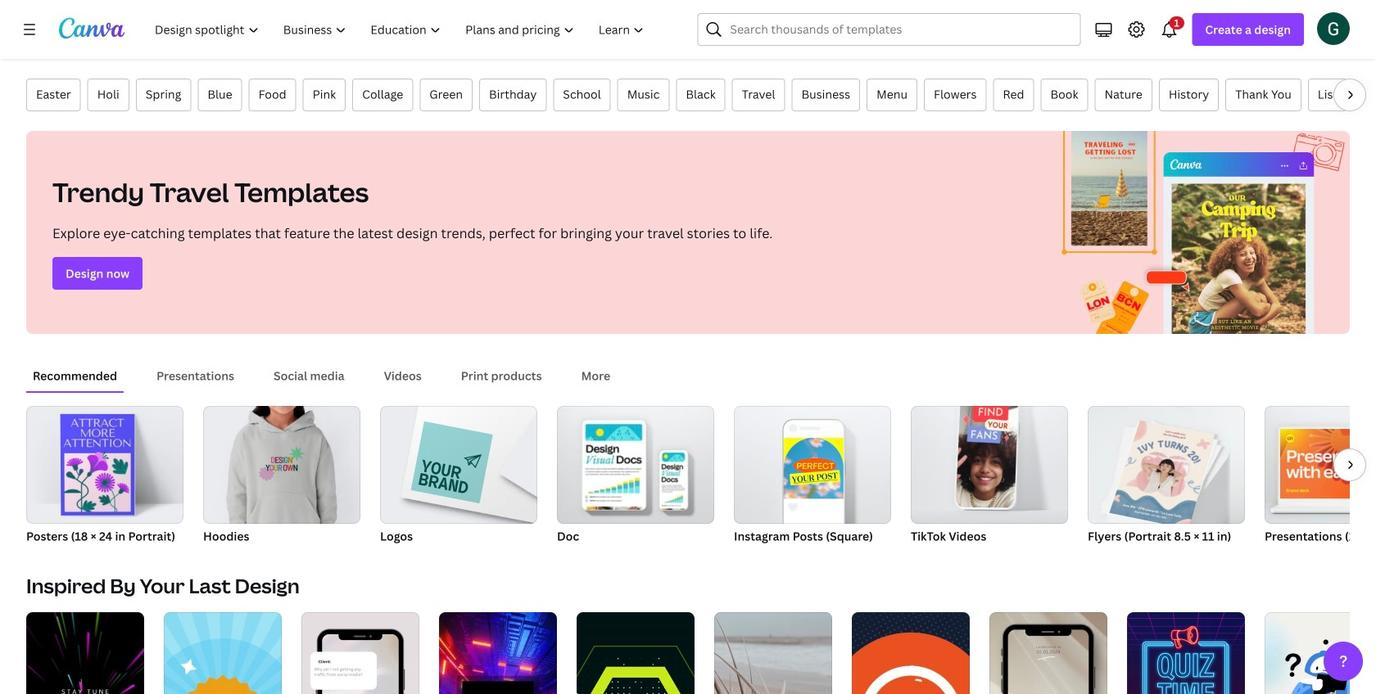 Task type: vqa. For each thing, say whether or not it's contained in the screenshot.
Search search field
yes



Task type: describe. For each thing, give the bounding box(es) containing it.
Search search field
[[730, 14, 1070, 45]]

greg robinson image
[[1317, 12, 1350, 45]]

top level navigation element
[[144, 13, 658, 46]]



Task type: locate. For each thing, give the bounding box(es) containing it.
logo image
[[380, 406, 537, 524], [411, 422, 493, 504]]

tiktok video image
[[956, 397, 1018, 508], [911, 406, 1068, 524]]

trendy travel templates image
[[1045, 131, 1350, 334]]

None search field
[[697, 13, 1081, 46]]

presentation (16:9) image
[[1265, 406, 1376, 524], [1280, 429, 1376, 499]]

flyer (portrait 8.5 × 11 in) image
[[1088, 406, 1245, 524], [1110, 421, 1215, 530]]

instagram post (square) image
[[734, 406, 891, 524], [784, 438, 844, 499]]

hoodie image
[[203, 406, 360, 524], [253, 440, 311, 488]]

poster (18 × 24 in portrait) image
[[26, 406, 183, 524], [60, 414, 135, 516]]

doc image
[[557, 406, 714, 524], [557, 406, 714, 524]]



